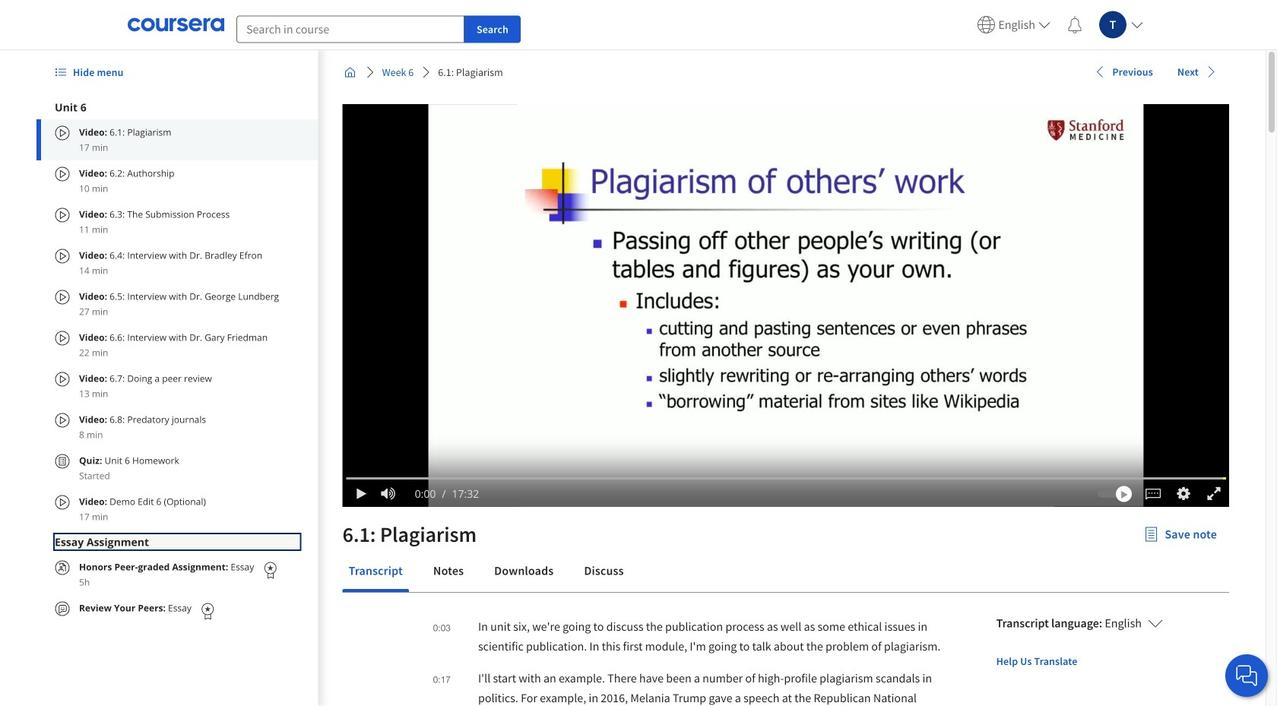Task type: vqa. For each thing, say whether or not it's contained in the screenshot.
play image
yes



Task type: describe. For each thing, give the bounding box(es) containing it.
play image
[[354, 488, 369, 500]]

related lecture content tabs tab list
[[343, 553, 1230, 592]]

home image
[[344, 66, 356, 78]]



Task type: locate. For each thing, give the bounding box(es) containing it.
17 minutes 32 seconds element
[[452, 489, 479, 499]]

mute image
[[378, 486, 398, 501]]

coursera image
[[128, 13, 224, 37]]

Search in course text field
[[236, 16, 465, 43]]

0 minutes 0 seconds element
[[415, 489, 436, 499]]



